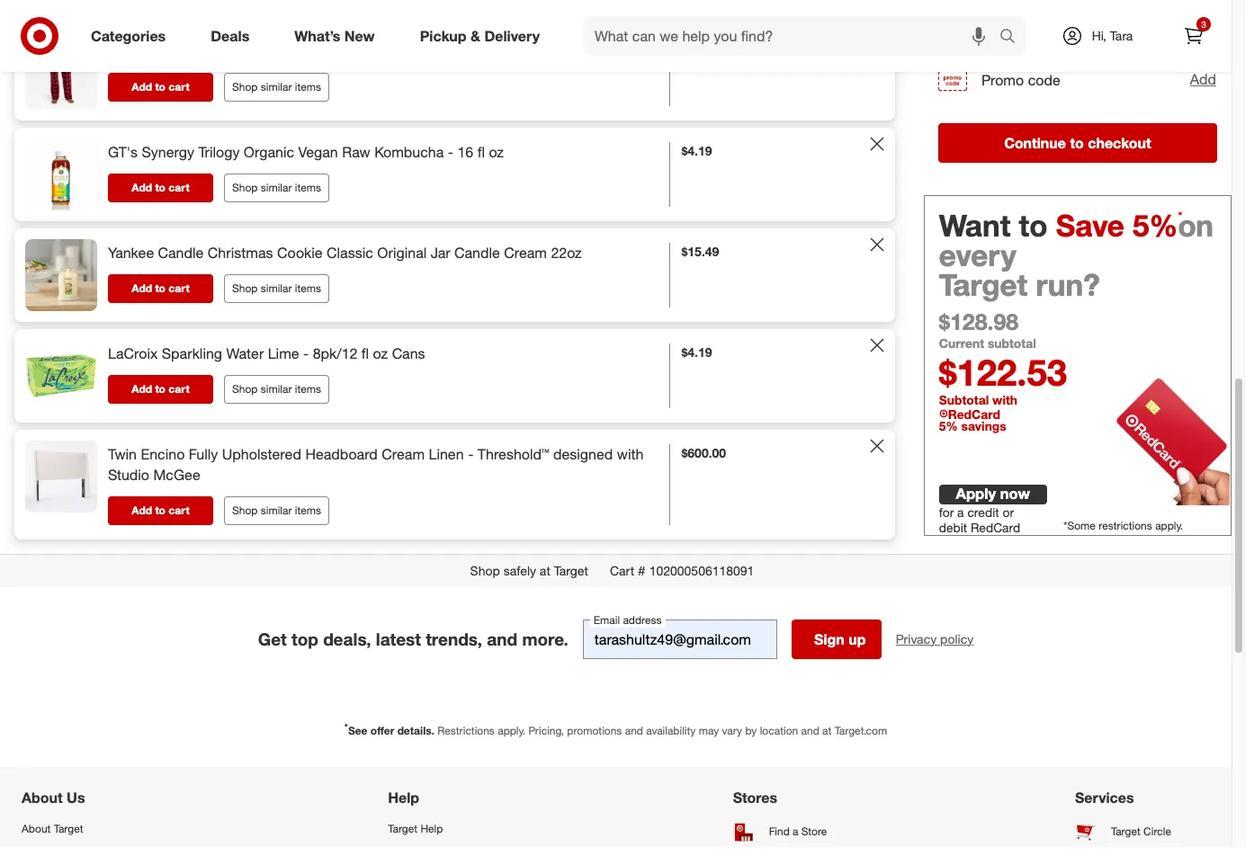 Task type: describe. For each thing, give the bounding box(es) containing it.
twin encino fully upholstered headboard cream linen - threshold™ designed with studio mcgee list item
[[14, 430, 895, 540]]

shop similar items button for cookie
[[224, 274, 330, 303]]

message
[[1057, 13, 1116, 31]]

shop for water
[[232, 382, 258, 396]]

add to cart for encino
[[132, 504, 190, 517]]

$15.49
[[682, 244, 720, 259]]

0 vertical spatial oz
[[489, 143, 504, 161]]

to inside button
[[1071, 134, 1084, 152]]

102000506118091
[[650, 563, 755, 578]]

what's new
[[295, 27, 375, 45]]

credit
[[968, 505, 1000, 520]]

raw
[[342, 143, 371, 161]]

pricing,
[[529, 724, 564, 738]]

items for headboard
[[295, 504, 321, 517]]

$10.00
[[682, 42, 720, 57]]

deals
[[211, 27, 250, 45]]

a for store
[[793, 826, 799, 839]]

sparkling
[[162, 345, 222, 363]]

add to cart button for encino
[[108, 497, 213, 525]]

encino
[[141, 445, 185, 463]]

target help link
[[388, 814, 503, 844]]

redcard inside the apply now for a credit or debit redcard
[[971, 520, 1021, 535]]

add to cart button for buffalo
[[108, 73, 213, 102]]

shop similar items button for organic
[[224, 173, 330, 202]]

shop similar items for organic
[[232, 181, 321, 194]]

1 horizontal spatial cream
[[504, 244, 547, 262]]

0 vertical spatial with
[[993, 393, 1018, 408]]

similar for fleece
[[261, 80, 292, 93]]

1 horizontal spatial help
[[421, 823, 443, 836]]

pants
[[454, 42, 491, 60]]

wondershop™
[[504, 42, 594, 60]]

see
[[348, 724, 368, 738]]

apply
[[956, 485, 997, 503]]

upholstered
[[222, 445, 302, 463]]

want
[[939, 207, 1011, 244]]

men's buffalo check fleece matching family pajama pants - wondershop™ red l list item
[[14, 27, 895, 120]]

twin
[[108, 445, 137, 463]]

later.
[[553, 752, 580, 768]]

apply. inside '* see offer details. restrictions apply. pricing, promotions and availability may vary by location and at target.com'
[[498, 724, 526, 738]]

items for classic
[[295, 281, 321, 295]]

yankee candle christmas cookie classic original jar candle cream 22oz
[[108, 244, 582, 262]]

now
[[1001, 485, 1031, 503]]

find
[[769, 826, 790, 839]]

$128.98 current subtotal $122.53
[[939, 308, 1068, 394]]

email
[[982, 13, 1017, 31]]

shop similar items for upholstered
[[232, 504, 321, 517]]

* see offer details. restrictions apply. pricing, promotions and availability may vary by location and at target.com
[[345, 722, 888, 738]]

continue to checkout
[[1005, 134, 1152, 152]]

categories
[[91, 27, 166, 45]]

What can we help you find? suggestions appear below search field
[[584, 16, 1005, 56]]

pickup & delivery
[[420, 27, 540, 45]]

add to cart button for synergy
[[108, 174, 213, 202]]

add inside button
[[1191, 70, 1217, 88]]

twin encino fully upholstered headboard cream linen - threshold™ designed with studio mcgee
[[108, 445, 644, 484]]

lacroix sparkling water lime - 8pk/12 fl oz cans
[[108, 345, 425, 363]]

cream inside twin encino fully upholstered headboard cream linen - threshold™ designed with studio mcgee
[[382, 445, 425, 463]]

new
[[345, 27, 375, 45]]

offer
[[371, 724, 395, 738]]

*some
[[1064, 519, 1096, 532]]

shop for fully
[[232, 504, 258, 517]]

search
[[992, 28, 1035, 46]]

with inside twin encino fully upholstered headboard cream linen - threshold™ designed with studio mcgee
[[617, 445, 644, 463]]

email a gift message
[[982, 13, 1116, 31]]

to for yankee candle christmas cookie classic original jar candle cream 22oz
[[155, 282, 166, 295]]

cart for buffalo
[[169, 80, 190, 93]]

run?
[[1036, 267, 1101, 303]]

- right lime
[[303, 345, 309, 363]]

1 horizontal spatial fl
[[478, 143, 485, 161]]

items for -
[[295, 382, 321, 396]]

subtotal with
[[939, 393, 1022, 408]]

l
[[628, 42, 636, 60]]

$600.00
[[682, 445, 727, 461]]

lacroix sparkling water lime - 8pk/12 fl oz cans link
[[108, 344, 425, 364]]

subtotal
[[939, 393, 989, 408]]

shop for trilogy
[[232, 181, 258, 194]]

debit
[[939, 520, 968, 535]]

target circle link
[[1076, 814, 1211, 848]]

pickup
[[420, 27, 467, 45]]

0 vertical spatial redcard
[[948, 406, 1001, 422]]

may
[[699, 724, 719, 738]]

fully
[[189, 445, 218, 463]]

yankee candle christmas cookie classic original jar candle cream 22oz list item
[[14, 228, 895, 322]]

saved
[[498, 752, 531, 768]]

red
[[598, 42, 624, 60]]

restrictions
[[438, 724, 495, 738]]

add to cart button for candle
[[108, 274, 213, 303]]

apply now button
[[939, 485, 1048, 505]]

target inside on every target run?
[[939, 267, 1028, 303]]

gift
[[1033, 13, 1053, 31]]

8pk/12
[[313, 345, 358, 363]]

items for matching
[[295, 80, 321, 93]]

- inside list item
[[495, 42, 500, 60]]

about target link
[[22, 814, 157, 844]]

fleece
[[246, 42, 289, 60]]

a for gift
[[1021, 13, 1029, 31]]

availability
[[647, 724, 696, 738]]

sign
[[815, 631, 845, 649]]

shop similar items button for fleece
[[224, 73, 330, 101]]

at inside '* see offer details. restrictions apply. pricing, promotions and availability may vary by location and at target.com'
[[823, 724, 832, 738]]

cart # 102000506118091
[[610, 563, 755, 578]]

delivery
[[485, 27, 540, 45]]

1 horizontal spatial apply.
[[1156, 519, 1184, 532]]

safely
[[504, 563, 536, 578]]

* inside want to save 5% *
[[1179, 209, 1183, 222]]

deals,
[[323, 629, 371, 650]]

privacy
[[896, 632, 937, 647]]

search button
[[992, 16, 1035, 59]]

shop similar items for fleece
[[232, 80, 321, 93]]

shop similar items for lime
[[232, 382, 321, 396]]

about us
[[22, 789, 85, 807]]

matching
[[293, 42, 353, 60]]

checkout
[[1088, 134, 1152, 152]]

categories link
[[76, 16, 188, 56]]

original
[[377, 244, 427, 262]]

more.
[[522, 629, 569, 650]]

twin encino fully upholstered headboard cream linen - threshold™ designed with studio mcgee link
[[108, 445, 659, 486]]

to left save at the right
[[1019, 207, 1048, 244]]

vegan
[[298, 143, 338, 161]]

promotions
[[567, 724, 622, 738]]

top
[[292, 629, 319, 650]]

cookie
[[277, 244, 323, 262]]

$128.98
[[939, 308, 1019, 336]]

synergy
[[142, 143, 194, 161]]

hi, tara
[[1092, 28, 1134, 43]]

*some restrictions apply.
[[1064, 519, 1184, 532]]

cart for candle
[[169, 282, 190, 295]]

pajama
[[402, 42, 450, 60]]



Task type: vqa. For each thing, say whether or not it's contained in the screenshot.
$10.79's in
no



Task type: locate. For each thing, give the bounding box(es) containing it.
add to cart for buffalo
[[132, 80, 190, 93]]

shop similar items button down fleece
[[224, 73, 330, 101]]

cream left linen in the bottom left of the page
[[382, 445, 425, 463]]

for left credit
[[939, 505, 954, 520]]

2 cart from the top
[[169, 181, 190, 194]]

2 add to cart from the top
[[132, 181, 190, 194]]

0 horizontal spatial with
[[617, 445, 644, 463]]

to for twin encino fully upholstered headboard cream linen - threshold™ designed with studio mcgee
[[155, 504, 166, 517]]

add to cart down mcgee
[[132, 504, 190, 517]]

water
[[226, 345, 264, 363]]

get top deals, latest trends, and more.
[[258, 629, 569, 650]]

1 vertical spatial *
[[345, 722, 348, 732]]

store
[[802, 826, 828, 839]]

find a store
[[769, 826, 828, 839]]

add to cart button down yankee
[[108, 274, 213, 303]]

4 similar from the top
[[261, 382, 292, 396]]

apply now for a credit or debit redcard
[[939, 485, 1031, 535]]

organic
[[244, 143, 294, 161]]

0 vertical spatial cream
[[504, 244, 547, 262]]

for inside the apply now for a credit or debit redcard
[[939, 505, 954, 520]]

2 $4.19 from the top
[[682, 345, 713, 360]]

similar for upholstered
[[261, 504, 292, 517]]

shop down christmas
[[232, 281, 258, 295]]

candle right yankee
[[158, 244, 204, 262]]

1 vertical spatial for
[[535, 752, 550, 768]]

details.
[[398, 724, 435, 738]]

shop similar items inside lacroix sparkling water lime - 8pk/12 fl oz cans list item
[[232, 382, 321, 396]]

*
[[1179, 209, 1183, 222], [345, 722, 348, 732]]

add down men's
[[132, 80, 152, 93]]

at left target.com
[[823, 724, 832, 738]]

1 horizontal spatial *
[[1179, 209, 1183, 222]]

target help
[[388, 823, 443, 836]]

4 shop similar items from the top
[[232, 382, 321, 396]]

1 $4.19 from the top
[[682, 143, 713, 158]]

items for vegan
[[295, 181, 321, 194]]

1 cart from the top
[[169, 80, 190, 93]]

add for men's buffalo check fleece matching family pajama pants - wondershop™ red l
[[132, 80, 152, 93]]

add inside lacroix sparkling water lime - 8pk/12 fl oz cans list item
[[132, 382, 152, 396]]

0 horizontal spatial help
[[388, 789, 420, 807]]

* inside '* see offer details. restrictions apply. pricing, promotions and availability may vary by location and at target.com'
[[345, 722, 348, 732]]

add
[[1191, 70, 1217, 88], [132, 80, 152, 93], [132, 181, 152, 194], [132, 282, 152, 295], [132, 382, 152, 396], [132, 504, 152, 517]]

add to cart button inside lacroix sparkling water lime - 8pk/12 fl oz cans list item
[[108, 375, 213, 404]]

promo code
[[982, 71, 1061, 89]]

similar inside lacroix sparkling water lime - 8pk/12 fl oz cans list item
[[261, 382, 292, 396]]

cart down mcgee
[[169, 504, 190, 517]]

apply. right restrictions in the right bottom of the page
[[1156, 519, 1184, 532]]

get
[[258, 629, 287, 650]]

5 shop similar items button from the top
[[224, 496, 330, 525]]

0 vertical spatial about
[[22, 789, 63, 807]]

shop similar items inside men's buffalo check fleece matching family pajama pants - wondershop™ red l list item
[[232, 80, 321, 93]]

cart for synergy
[[169, 181, 190, 194]]

fl right 8pk/12
[[362, 345, 369, 363]]

1 vertical spatial redcard
[[971, 520, 1021, 535]]

cart down buffalo
[[169, 80, 190, 93]]

0 vertical spatial for
[[939, 505, 954, 520]]

privacy policy
[[896, 632, 974, 647]]

a left credit
[[958, 505, 965, 520]]

0 vertical spatial $4.19
[[682, 143, 713, 158]]

add to cart inside yankee candle christmas cookie classic original jar candle cream 22oz list item
[[132, 282, 190, 295]]

linen
[[429, 445, 464, 463]]

shop similar items inside gt's synergy trilogy organic vegan raw kombucha - 16 fl oz list item
[[232, 181, 321, 194]]

0 vertical spatial *
[[1179, 209, 1183, 222]]

1 horizontal spatial at
[[823, 724, 832, 738]]

to down mcgee
[[155, 504, 166, 517]]

- left 16
[[448, 143, 454, 161]]

shop similar items inside twin encino fully upholstered headboard cream linen - threshold™ designed with studio mcgee list item
[[232, 504, 321, 517]]

add to cart button inside gt's synergy trilogy organic vegan raw kombucha - 16 fl oz list item
[[108, 174, 213, 202]]

for for item
[[535, 752, 550, 768]]

circle
[[1144, 826, 1172, 839]]

5 add to cart button from the top
[[108, 497, 213, 525]]

christmas
[[208, 244, 273, 262]]

items
[[295, 80, 321, 93], [295, 181, 321, 194], [295, 281, 321, 295], [295, 382, 321, 396], [295, 504, 321, 517]]

1 vertical spatial apply.
[[498, 724, 526, 738]]

0 vertical spatial at
[[540, 563, 551, 578]]

to inside twin encino fully upholstered headboard cream linen - threshold™ designed with studio mcgee list item
[[155, 504, 166, 517]]

5% down subtotal
[[939, 419, 958, 434]]

1 horizontal spatial 5%
[[1133, 207, 1179, 244]]

a right find
[[793, 826, 799, 839]]

similar for lime
[[261, 382, 292, 396]]

cart inside lacroix sparkling water lime - 8pk/12 fl oz cans list item
[[169, 382, 190, 396]]

add to cart inside twin encino fully upholstered headboard cream linen - threshold™ designed with studio mcgee list item
[[132, 504, 190, 517]]

1 vertical spatial $4.19
[[682, 345, 713, 360]]

trilogy
[[198, 143, 240, 161]]

add to cart inside men's buffalo check fleece matching family pajama pants - wondershop™ red l list item
[[132, 80, 190, 93]]

kombucha
[[375, 143, 444, 161]]

oz left "cans"
[[373, 345, 388, 363]]

cart inside men's buffalo check fleece matching family pajama pants - wondershop™ red l list item
[[169, 80, 190, 93]]

5 shop similar items from the top
[[232, 504, 321, 517]]

similar inside yankee candle christmas cookie classic original jar candle cream 22oz list item
[[261, 281, 292, 295]]

0 horizontal spatial apply.
[[498, 724, 526, 738]]

1 horizontal spatial a
[[958, 505, 965, 520]]

2 about from the top
[[22, 823, 51, 836]]

candle right jar
[[455, 244, 500, 262]]

shop similar items inside yankee candle christmas cookie classic original jar candle cream 22oz list item
[[232, 281, 321, 295]]

0 horizontal spatial a
[[793, 826, 799, 839]]

cart up sparkling
[[169, 282, 190, 295]]

add to cart down lacroix
[[132, 382, 190, 396]]

- inside twin encino fully upholstered headboard cream linen - threshold™ designed with studio mcgee
[[468, 445, 474, 463]]

add for lacroix sparkling water lime - 8pk/12 fl oz cans
[[132, 382, 152, 396]]

add to cart down buffalo
[[132, 80, 190, 93]]

shop inside lacroix sparkling water lime - 8pk/12 fl oz cans list item
[[232, 382, 258, 396]]

items down lime
[[295, 382, 321, 396]]

1 vertical spatial 5%
[[939, 419, 958, 434]]

for for apply
[[939, 505, 954, 520]]

promo
[[982, 71, 1024, 89]]

2 shop similar items button from the top
[[224, 173, 330, 202]]

add to cart down the synergy
[[132, 181, 190, 194]]

threshold™
[[478, 445, 550, 463]]

item saved for later.
[[469, 752, 580, 768]]

0 vertical spatial help
[[388, 789, 420, 807]]

add down lacroix
[[132, 382, 152, 396]]

1 similar from the top
[[261, 80, 292, 93]]

$4.19 inside lacroix sparkling water lime - 8pk/12 fl oz cans list item
[[682, 345, 713, 360]]

shop inside list item
[[232, 80, 258, 93]]

to up lacroix
[[155, 282, 166, 295]]

- right linen in the bottom left of the page
[[468, 445, 474, 463]]

cart for sparkling
[[169, 382, 190, 396]]

#
[[638, 563, 646, 578]]

cart inside gt's synergy trilogy organic vegan raw kombucha - 16 fl oz list item
[[169, 181, 190, 194]]

on
[[1179, 207, 1214, 244]]

up
[[849, 631, 866, 649]]

to inside yankee candle christmas cookie classic original jar candle cream 22oz list item
[[155, 282, 166, 295]]

shop inside yankee candle christmas cookie classic original jar candle cream 22oz list item
[[232, 281, 258, 295]]

shop for christmas
[[232, 281, 258, 295]]

1 vertical spatial help
[[421, 823, 443, 836]]

2 add to cart button from the top
[[108, 174, 213, 202]]

a left gift
[[1021, 13, 1029, 31]]

1 vertical spatial at
[[823, 724, 832, 738]]

1 vertical spatial with
[[617, 445, 644, 463]]

designed
[[554, 445, 613, 463]]

with right designed on the bottom left of page
[[617, 445, 644, 463]]

lacroix sparkling water lime - 8pk/12 fl oz cans image
[[25, 340, 97, 412]]

what's
[[295, 27, 341, 45]]

fl right 16
[[478, 143, 485, 161]]

sign up button
[[792, 620, 882, 659]]

0 horizontal spatial for
[[535, 752, 550, 768]]

similar inside men's buffalo check fleece matching family pajama pants - wondershop™ red l list item
[[261, 80, 292, 93]]

shop similar items button down lime
[[224, 375, 330, 404]]

candle
[[158, 244, 204, 262], [455, 244, 500, 262]]

shop similar items down organic
[[232, 181, 321, 194]]

shop similar items button down organic
[[224, 173, 330, 202]]

to down the synergy
[[155, 181, 166, 194]]

shop similar items button for lime
[[224, 375, 330, 404]]

3 cart from the top
[[169, 282, 190, 295]]

$4.19 for lacroix sparkling water lime - 8pk/12 fl oz cans
[[682, 345, 713, 360]]

&
[[471, 27, 481, 45]]

cart for encino
[[169, 504, 190, 517]]

add to cart button down mcgee
[[108, 497, 213, 525]]

0 horizontal spatial oz
[[373, 345, 388, 363]]

add to cart for candle
[[132, 282, 190, 295]]

add to cart down yankee
[[132, 282, 190, 295]]

1 vertical spatial fl
[[362, 345, 369, 363]]

shop left safely
[[470, 563, 500, 578]]

pickup & delivery link
[[405, 16, 563, 56]]

1 add to cart from the top
[[132, 80, 190, 93]]

0 vertical spatial 5%
[[1133, 207, 1179, 244]]

5 cart from the top
[[169, 504, 190, 517]]

3 shop similar items button from the top
[[224, 274, 330, 303]]

add to cart button inside yankee candle christmas cookie classic original jar candle cream 22oz list item
[[108, 274, 213, 303]]

for
[[939, 505, 954, 520], [535, 752, 550, 768]]

items inside lacroix sparkling water lime - 8pk/12 fl oz cans list item
[[295, 382, 321, 396]]

similar for cookie
[[261, 281, 292, 295]]

0 horizontal spatial 5%
[[939, 419, 958, 434]]

items inside men's buffalo check fleece matching family pajama pants - wondershop™ red l list item
[[295, 80, 321, 93]]

want to save 5% *
[[939, 207, 1183, 244]]

classic
[[327, 244, 373, 262]]

add for yankee candle christmas cookie classic original jar candle cream 22oz
[[132, 282, 152, 295]]

continue to checkout button
[[939, 123, 1218, 163]]

redcard down apply now button at the right bottom of the page
[[971, 520, 1021, 535]]

shop similar items
[[232, 80, 321, 93], [232, 181, 321, 194], [232, 281, 321, 295], [232, 382, 321, 396], [232, 504, 321, 517]]

family
[[357, 42, 398, 60]]

items down matching
[[295, 80, 321, 93]]

sign up
[[815, 631, 866, 649]]

$4.19 inside gt's synergy trilogy organic vegan raw kombucha - 16 fl oz list item
[[682, 143, 713, 158]]

for left later.
[[535, 752, 550, 768]]

to right 'continue' in the right top of the page
[[1071, 134, 1084, 152]]

similar inside gt's synergy trilogy organic vegan raw kombucha - 16 fl oz list item
[[261, 181, 292, 194]]

0 horizontal spatial *
[[345, 722, 348, 732]]

similar down the cookie
[[261, 281, 292, 295]]

add inside men's buffalo check fleece matching family pajama pants - wondershop™ red l list item
[[132, 80, 152, 93]]

shop safely at target
[[470, 563, 589, 578]]

lime
[[268, 345, 299, 363]]

save
[[1056, 207, 1125, 244]]

check
[[200, 42, 242, 60]]

cans
[[392, 345, 425, 363]]

similar down upholstered
[[261, 504, 292, 517]]

1 vertical spatial oz
[[373, 345, 388, 363]]

None text field
[[583, 620, 777, 659]]

shop similar items down fleece
[[232, 80, 321, 93]]

add to cart for sparkling
[[132, 382, 190, 396]]

about inside about target link
[[22, 823, 51, 836]]

gt's synergy trilogy organic vegan raw kombucha - 16 fl oz link
[[108, 142, 504, 163]]

shop down upholstered
[[232, 504, 258, 517]]

to for men's buffalo check fleece matching family pajama pants - wondershop™ red l
[[155, 80, 166, 93]]

items inside yankee candle christmas cookie classic original jar candle cream 22oz list item
[[295, 281, 321, 295]]

about for about us
[[22, 789, 63, 807]]

1 horizontal spatial with
[[993, 393, 1018, 408]]

$4.19 for gt's synergy trilogy organic vegan raw kombucha - 16 fl oz
[[682, 143, 713, 158]]

shop down water
[[232, 382, 258, 396]]

to inside men's buffalo check fleece matching family pajama pants - wondershop™ red l list item
[[155, 80, 166, 93]]

to inside lacroix sparkling water lime - 8pk/12 fl oz cans list item
[[155, 382, 166, 396]]

1 items from the top
[[295, 80, 321, 93]]

add inside gt's synergy trilogy organic vegan raw kombucha - 16 fl oz list item
[[132, 181, 152, 194]]

add to cart inside gt's synergy trilogy organic vegan raw kombucha - 16 fl oz list item
[[132, 181, 190, 194]]

2 items from the top
[[295, 181, 321, 194]]

and left availability
[[625, 724, 644, 738]]

1 horizontal spatial candle
[[455, 244, 500, 262]]

about up about target
[[22, 789, 63, 807]]

3 items from the top
[[295, 281, 321, 295]]

on every target run?
[[939, 207, 1214, 303]]

- right pants
[[495, 42, 500, 60]]

4 add to cart from the top
[[132, 382, 190, 396]]

every
[[939, 237, 1017, 274]]

tara
[[1111, 28, 1134, 43]]

gt's synergy trilogy organic vegan raw kombucha - 16 fl oz list item
[[14, 128, 895, 221]]

items inside twin encino fully upholstered headboard cream linen - threshold™ designed with studio mcgee list item
[[295, 504, 321, 517]]

items inside gt's synergy trilogy organic vegan raw kombucha - 16 fl oz list item
[[295, 181, 321, 194]]

1 horizontal spatial for
[[939, 505, 954, 520]]

1 vertical spatial about
[[22, 823, 51, 836]]

services
[[1076, 789, 1135, 807]]

5% right save at the right
[[1133, 207, 1179, 244]]

vary
[[722, 724, 743, 738]]

to inside gt's synergy trilogy organic vegan raw kombucha - 16 fl oz list item
[[155, 181, 166, 194]]

2 vertical spatial a
[[793, 826, 799, 839]]

yankee candle christmas cookie classic original jar candle cream 22oz image
[[25, 239, 97, 311]]

redcard
[[948, 406, 1001, 422], [971, 520, 1021, 535]]

1 shop similar items button from the top
[[224, 73, 330, 101]]

to down buffalo
[[155, 80, 166, 93]]

at right safely
[[540, 563, 551, 578]]

4 cart from the top
[[169, 382, 190, 396]]

add down studio
[[132, 504, 152, 517]]

trends,
[[426, 629, 482, 650]]

add for twin encino fully upholstered headboard cream linen - threshold™ designed with studio mcgee
[[132, 504, 152, 517]]

to for lacroix sparkling water lime - 8pk/12 fl oz cans
[[155, 382, 166, 396]]

0 horizontal spatial fl
[[362, 345, 369, 363]]

1 vertical spatial a
[[958, 505, 965, 520]]

add inside twin encino fully upholstered headboard cream linen - threshold™ designed with studio mcgee list item
[[132, 504, 152, 517]]

1 about from the top
[[22, 789, 63, 807]]

0 vertical spatial a
[[1021, 13, 1029, 31]]

shop similar items button down the cookie
[[224, 274, 330, 303]]

apply. up saved
[[498, 724, 526, 738]]

about for about target
[[22, 823, 51, 836]]

shop similar items button down upholstered
[[224, 496, 330, 525]]

add down 3 link
[[1191, 70, 1217, 88]]

shop similar items for cookie
[[232, 281, 321, 295]]

code
[[1028, 71, 1061, 89]]

2 horizontal spatial a
[[1021, 13, 1029, 31]]

items down the cookie
[[295, 281, 321, 295]]

to down lacroix
[[155, 382, 166, 396]]

cart down sparkling
[[169, 382, 190, 396]]

add to cart button inside men's buffalo check fleece matching family pajama pants - wondershop™ red l list item
[[108, 73, 213, 102]]

5 similar from the top
[[261, 504, 292, 517]]

3 add to cart from the top
[[132, 282, 190, 295]]

2 horizontal spatial and
[[802, 724, 820, 738]]

5% savings
[[939, 419, 1007, 434]]

lacroix sparkling water lime - 8pk/12 fl oz cans list item
[[14, 329, 895, 423]]

buffalo
[[151, 42, 196, 60]]

cart
[[169, 80, 190, 93], [169, 181, 190, 194], [169, 282, 190, 295], [169, 382, 190, 396], [169, 504, 190, 517]]

shop down organic
[[232, 181, 258, 194]]

gt&#39;s synergy trilogy organic vegan raw kombucha - 16 fl oz image
[[25, 138, 97, 210]]

to for gt's synergy trilogy organic vegan raw kombucha - 16 fl oz
[[155, 181, 166, 194]]

similar inside twin encino fully upholstered headboard cream linen - threshold™ designed with studio mcgee list item
[[261, 504, 292, 517]]

0 horizontal spatial and
[[487, 629, 518, 650]]

location
[[760, 724, 799, 738]]

with up savings
[[993, 393, 1018, 408]]

about
[[22, 789, 63, 807], [22, 823, 51, 836]]

shop similar items button for upholstered
[[224, 496, 330, 525]]

1 add to cart button from the top
[[108, 73, 213, 102]]

add to cart button inside twin encino fully upholstered headboard cream linen - threshold™ designed with studio mcgee list item
[[108, 497, 213, 525]]

and left more. at left bottom
[[487, 629, 518, 650]]

similar down fleece
[[261, 80, 292, 93]]

similar for organic
[[261, 181, 292, 194]]

shop for check
[[232, 80, 258, 93]]

add to cart button down the synergy
[[108, 174, 213, 202]]

5 items from the top
[[295, 504, 321, 517]]

add for gt's synergy trilogy organic vegan raw kombucha - 16 fl oz
[[132, 181, 152, 194]]

target
[[939, 267, 1028, 303], [554, 563, 589, 578], [54, 823, 83, 836], [388, 823, 418, 836], [1112, 826, 1141, 839]]

add down yankee
[[132, 282, 152, 295]]

by
[[746, 724, 757, 738]]

1 shop similar items from the top
[[232, 80, 321, 93]]

3 shop similar items from the top
[[232, 281, 321, 295]]

yankee candle christmas cookie classic original jar candle cream 22oz link
[[108, 243, 582, 263]]

add inside yankee candle christmas cookie classic original jar candle cream 22oz list item
[[132, 282, 152, 295]]

2 candle from the left
[[455, 244, 500, 262]]

shop down fleece
[[232, 80, 258, 93]]

stores
[[733, 789, 778, 807]]

2 similar from the top
[[261, 181, 292, 194]]

1 horizontal spatial oz
[[489, 143, 504, 161]]

shop similar items down upholstered
[[232, 504, 321, 517]]

add to cart for synergy
[[132, 181, 190, 194]]

add to cart button down lacroix
[[108, 375, 213, 404]]

twin encino fully upholstered headboard cream linen - threshold&#8482; designed with studio mcgee image
[[25, 441, 97, 513]]

redcard down $122.53
[[948, 406, 1001, 422]]

deals link
[[196, 16, 272, 56]]

privacy policy link
[[896, 631, 974, 649]]

similar down lime
[[261, 382, 292, 396]]

shop similar items down the cookie
[[232, 281, 321, 295]]

4 items from the top
[[295, 382, 321, 396]]

men&#39;s buffalo check fleece matching family pajama pants - wondershop&#8482; red l image
[[25, 38, 97, 110]]

22oz
[[551, 244, 582, 262]]

similar down organic
[[261, 181, 292, 194]]

men's buffalo check fleece matching family pajama pants - wondershop™ red l
[[108, 42, 636, 60]]

0 horizontal spatial candle
[[158, 244, 204, 262]]

1 horizontal spatial and
[[625, 724, 644, 738]]

cart inside yankee candle christmas cookie classic original jar candle cream 22oz list item
[[169, 282, 190, 295]]

about down about us
[[22, 823, 51, 836]]

5 add to cart from the top
[[132, 504, 190, 517]]

add to cart inside lacroix sparkling water lime - 8pk/12 fl oz cans list item
[[132, 382, 190, 396]]

3 add to cart button from the top
[[108, 274, 213, 303]]

cart inside twin encino fully upholstered headboard cream linen - threshold™ designed with studio mcgee list item
[[169, 504, 190, 517]]

4 shop similar items button from the top
[[224, 375, 330, 404]]

shop inside twin encino fully upholstered headboard cream linen - threshold™ designed with studio mcgee list item
[[232, 504, 258, 517]]

add to cart button down buffalo
[[108, 73, 213, 102]]

and right location on the right of page
[[802, 724, 820, 738]]

men's
[[108, 42, 147, 60]]

items down headboard in the left of the page
[[295, 504, 321, 517]]

help
[[388, 789, 420, 807], [421, 823, 443, 836]]

1 vertical spatial cream
[[382, 445, 425, 463]]

cart down the synergy
[[169, 181, 190, 194]]

cream left 22oz
[[504, 244, 547, 262]]

add to cart button for sparkling
[[108, 375, 213, 404]]

at
[[540, 563, 551, 578], [823, 724, 832, 738]]

studio
[[108, 466, 149, 484]]

a inside the apply now for a credit or debit redcard
[[958, 505, 965, 520]]

or
[[1003, 505, 1015, 520]]

0 horizontal spatial at
[[540, 563, 551, 578]]

0 vertical spatial fl
[[478, 143, 485, 161]]

items down gt's synergy trilogy organic vegan raw kombucha - 16 fl oz link
[[295, 181, 321, 194]]

4 add to cart button from the top
[[108, 375, 213, 404]]

1 candle from the left
[[158, 244, 204, 262]]

add down gt's at left
[[132, 181, 152, 194]]

shop similar items down lime
[[232, 382, 321, 396]]

0 vertical spatial apply.
[[1156, 519, 1184, 532]]

3 similar from the top
[[261, 281, 292, 295]]

0 horizontal spatial cream
[[382, 445, 425, 463]]

2 shop similar items from the top
[[232, 181, 321, 194]]

oz right 16
[[489, 143, 504, 161]]

shop inside gt's synergy trilogy organic vegan raw kombucha - 16 fl oz list item
[[232, 181, 258, 194]]

3 link
[[1175, 16, 1214, 56]]

policy
[[941, 632, 974, 647]]



